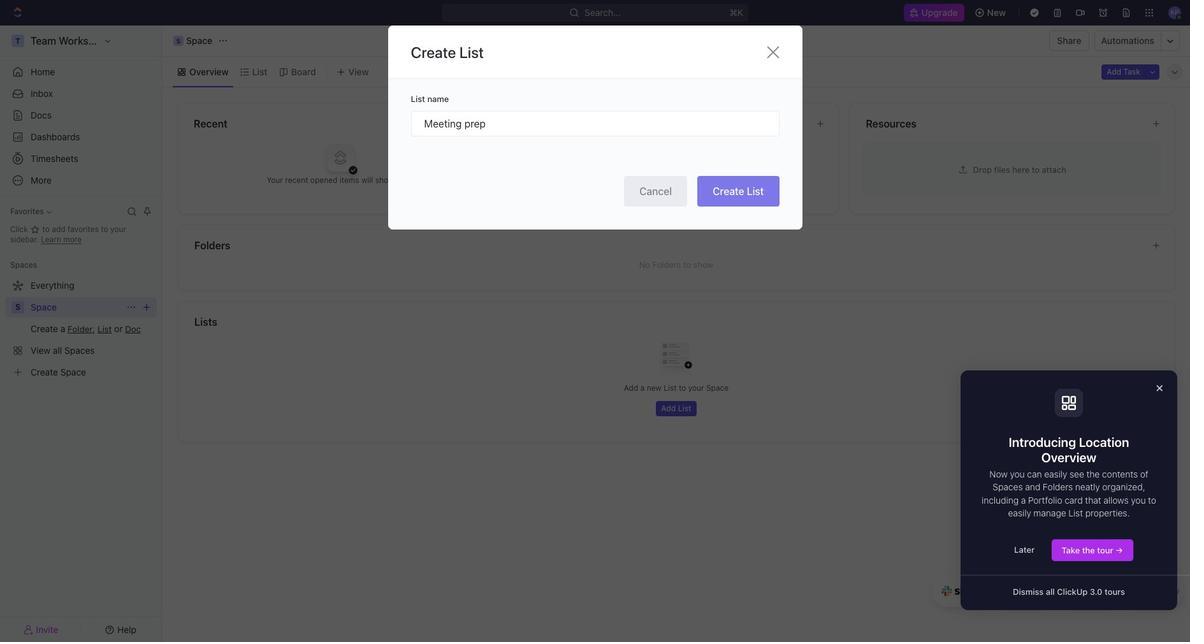 Task type: vqa. For each thing, say whether or not it's contained in the screenshot.
manage
yes



Task type: describe. For each thing, give the bounding box(es) containing it.
spaces inside introducing location overview now you can easily see the contents of spaces and folders neatly organized, including a portfolio card that allows you to easily manage list properties.
[[993, 482, 1023, 493]]

overview link
[[187, 63, 229, 81]]

later
[[1015, 545, 1035, 555]]

no lists icon. image
[[651, 332, 702, 383]]

invite button
[[5, 621, 77, 639]]

to up learn
[[42, 225, 50, 234]]

files
[[995, 164, 1011, 174]]

will
[[362, 175, 373, 185]]

no most used docs image
[[651, 132, 702, 183]]

to down folders button
[[684, 260, 691, 270]]

card
[[1065, 495, 1084, 506]]

board
[[291, 66, 316, 77]]

add for add task
[[1107, 67, 1122, 76]]

dismiss all clickup 3.0 tours
[[1014, 587, 1126, 597]]

here
[[1013, 164, 1030, 174]]

1 horizontal spatial space
[[186, 35, 212, 46]]

add list button
[[657, 401, 697, 417]]

0 vertical spatial you
[[1011, 469, 1025, 480]]

contents
[[1103, 469, 1139, 480]]

dashboards link
[[5, 127, 157, 147]]

learn more
[[41, 235, 82, 244]]

s for s
[[15, 302, 20, 312]]

opened
[[311, 175, 338, 185]]

×
[[1157, 380, 1164, 395]]

to right here
[[1033, 164, 1040, 174]]

lists
[[195, 316, 218, 328]]

sidebar navigation
[[0, 26, 163, 642]]

csv
[[1166, 588, 1180, 596]]

properties.
[[1086, 508, 1131, 519]]

0 vertical spatial space, , element
[[173, 36, 184, 46]]

clickup
[[1058, 587, 1088, 597]]

here.
[[396, 175, 415, 185]]

items
[[340, 175, 359, 185]]

List text field
[[411, 111, 780, 136]]

this
[[711, 175, 724, 185]]

upgrade link
[[904, 4, 965, 22]]

1 vertical spatial you
[[1132, 495, 1147, 506]]

to right favorites
[[101, 225, 108, 234]]

0 vertical spatial create list
[[411, 43, 484, 61]]

drop
[[974, 164, 993, 174]]

including
[[982, 495, 1019, 506]]

board link
[[289, 63, 316, 81]]

2 vertical spatial space
[[707, 383, 729, 393]]

tours
[[1105, 587, 1126, 597]]

take the tour →
[[1062, 545, 1124, 556]]

1 vertical spatial easily
[[1009, 508, 1032, 519]]

spaces inside sidebar navigation
[[10, 260, 37, 270]]

1 horizontal spatial show
[[694, 260, 714, 270]]

manage
[[1034, 508, 1067, 519]]

s for s space
[[176, 37, 181, 45]]

docs link
[[5, 105, 157, 126]]

search...
[[585, 7, 621, 18]]

space tree
[[5, 276, 157, 383]]

add
[[52, 225, 66, 234]]

space link
[[31, 297, 121, 318]]

you haven't added any docs to this location.
[[597, 175, 757, 185]]

now
[[990, 469, 1008, 480]]

inbox link
[[5, 84, 157, 104]]

learn
[[41, 235, 61, 244]]

list name
[[411, 94, 449, 104]]

location
[[1080, 435, 1130, 450]]

add task
[[1107, 67, 1141, 76]]

added
[[641, 175, 664, 185]]

lists button
[[194, 314, 1160, 330]]

recent
[[194, 118, 228, 129]]

space inside tree
[[31, 302, 57, 313]]

upgrade
[[922, 7, 958, 18]]

dismiss
[[1014, 587, 1044, 597]]

and
[[1026, 482, 1041, 493]]

recent
[[285, 175, 308, 185]]

introducing
[[1009, 435, 1077, 450]]

neatly
[[1076, 482, 1101, 493]]

home link
[[5, 62, 157, 82]]

any
[[666, 175, 678, 185]]

excel & csv
[[1139, 588, 1180, 596]]

1 horizontal spatial docs
[[681, 175, 699, 185]]

portfolio
[[1029, 495, 1063, 506]]

new
[[647, 383, 662, 393]]

add a new list to your space
[[624, 383, 729, 393]]

share button
[[1050, 31, 1090, 51]]

1 vertical spatial your
[[689, 383, 705, 393]]

add task button
[[1102, 64, 1146, 79]]

new
[[988, 7, 1007, 18]]

of
[[1141, 469, 1149, 480]]

automations button
[[1096, 31, 1162, 50]]

resources
[[866, 118, 917, 129]]

⌘k
[[730, 7, 744, 18]]

to left this at the top
[[701, 175, 708, 185]]

home
[[31, 66, 55, 77]]

3.0
[[1091, 587, 1103, 597]]

click
[[10, 225, 30, 234]]

s space
[[176, 35, 212, 46]]



Task type: locate. For each thing, give the bounding box(es) containing it.
create list down location.
[[713, 186, 764, 197]]

0 vertical spatial the
[[1087, 469, 1101, 480]]

2 horizontal spatial add
[[1107, 67, 1122, 76]]

0 horizontal spatial create list
[[411, 43, 484, 61]]

1 horizontal spatial overview
[[1042, 450, 1097, 465]]

1 horizontal spatial spaces
[[993, 482, 1023, 493]]

space, , element
[[173, 36, 184, 46], [11, 301, 24, 314]]

2 horizontal spatial space
[[707, 383, 729, 393]]

s inside s space
[[176, 37, 181, 45]]

drop files here to attach
[[974, 164, 1067, 174]]

docs
[[31, 110, 52, 121], [681, 175, 699, 185]]

create inside button
[[713, 186, 745, 197]]

you down organized,
[[1132, 495, 1147, 506]]

1 horizontal spatial space, , element
[[173, 36, 184, 46]]

0 vertical spatial your
[[110, 225, 126, 234]]

allows
[[1104, 495, 1129, 506]]

show down folders button
[[694, 260, 714, 270]]

1 horizontal spatial your
[[689, 383, 705, 393]]

&
[[1159, 588, 1164, 596]]

haven't
[[612, 175, 639, 185]]

add left task
[[1107, 67, 1122, 76]]

timesheets
[[31, 153, 78, 164]]

1 horizontal spatial folders
[[653, 260, 681, 270]]

0 horizontal spatial overview
[[189, 66, 229, 77]]

1 vertical spatial add
[[624, 383, 639, 393]]

1 vertical spatial space, , element
[[11, 301, 24, 314]]

favorites
[[68, 225, 99, 234]]

you
[[1011, 469, 1025, 480], [1132, 495, 1147, 506]]

0 horizontal spatial you
[[1011, 469, 1025, 480]]

add
[[1107, 67, 1122, 76], [624, 383, 639, 393], [662, 404, 676, 413]]

0 horizontal spatial a
[[641, 383, 645, 393]]

task
[[1124, 67, 1141, 76]]

1 vertical spatial show
[[694, 260, 714, 270]]

1 vertical spatial overview
[[1042, 450, 1097, 465]]

to down of
[[1149, 495, 1157, 506]]

create
[[411, 43, 456, 61], [713, 186, 745, 197]]

docs right any
[[681, 175, 699, 185]]

0 vertical spatial show
[[375, 175, 394, 185]]

to up add list
[[679, 383, 687, 393]]

automations
[[1102, 35, 1155, 46]]

navigation containing ×
[[961, 371, 1191, 611]]

see
[[1070, 469, 1085, 480]]

more
[[63, 235, 82, 244]]

s inside 'space' tree
[[15, 302, 20, 312]]

you
[[597, 175, 610, 185]]

inbox
[[31, 88, 53, 99]]

to
[[1033, 164, 1040, 174], [701, 175, 708, 185], [42, 225, 50, 234], [101, 225, 108, 234], [684, 260, 691, 270], [679, 383, 687, 393], [1149, 495, 1157, 506]]

0 vertical spatial docs
[[31, 110, 52, 121]]

a inside introducing location overview now you can easily see the contents of spaces and folders neatly organized, including a portfolio card that allows you to easily manage list properties.
[[1022, 495, 1027, 506]]

the
[[1087, 469, 1101, 480], [1083, 545, 1096, 556]]

0 horizontal spatial show
[[375, 175, 394, 185]]

easily
[[1045, 469, 1068, 480], [1009, 508, 1032, 519]]

0 horizontal spatial s
[[15, 302, 20, 312]]

add inside button
[[662, 404, 676, 413]]

s
[[176, 37, 181, 45], [15, 302, 20, 312]]

list link
[[250, 63, 268, 81]]

list inside introducing location overview now you can easily see the contents of spaces and folders neatly organized, including a portfolio card that allows you to easily manage list properties.
[[1069, 508, 1084, 519]]

0 horizontal spatial spaces
[[10, 260, 37, 270]]

a down the and
[[1022, 495, 1027, 506]]

no folders to show
[[640, 260, 714, 270]]

1 horizontal spatial create list
[[713, 186, 764, 197]]

the up neatly
[[1087, 469, 1101, 480]]

overview up see
[[1042, 450, 1097, 465]]

folders button
[[194, 238, 1142, 253]]

timesheets link
[[5, 149, 157, 169]]

create list button
[[698, 176, 780, 207]]

add inside button
[[1107, 67, 1122, 76]]

folders
[[195, 240, 231, 251], [653, 260, 681, 270], [1043, 482, 1074, 493]]

list inside button
[[747, 186, 764, 197]]

show right will
[[375, 175, 394, 185]]

0 horizontal spatial folders
[[195, 240, 231, 251]]

overview down s space
[[189, 66, 229, 77]]

later button
[[1005, 539, 1045, 561]]

favorites
[[10, 207, 44, 216]]

folders inside button
[[195, 240, 231, 251]]

0 vertical spatial spaces
[[10, 260, 37, 270]]

space
[[186, 35, 212, 46], [31, 302, 57, 313], [707, 383, 729, 393]]

name
[[428, 94, 449, 104]]

0 horizontal spatial add
[[624, 383, 639, 393]]

a left new
[[641, 383, 645, 393]]

2 vertical spatial add
[[662, 404, 676, 413]]

dismiss all clickup 3.0 tours button
[[1003, 581, 1136, 603]]

the inside button
[[1083, 545, 1096, 556]]

1 vertical spatial docs
[[681, 175, 699, 185]]

create list inside create list button
[[713, 186, 764, 197]]

docs down inbox
[[31, 110, 52, 121]]

0 horizontal spatial space
[[31, 302, 57, 313]]

create list up name
[[411, 43, 484, 61]]

0 vertical spatial s
[[176, 37, 181, 45]]

spaces up including
[[993, 482, 1023, 493]]

0 vertical spatial space
[[186, 35, 212, 46]]

navigation
[[961, 371, 1191, 611]]

spaces down sidebar.
[[10, 260, 37, 270]]

0 horizontal spatial your
[[110, 225, 126, 234]]

take the tour → button
[[1052, 539, 1135, 562]]

1 horizontal spatial a
[[1022, 495, 1027, 506]]

0 horizontal spatial easily
[[1009, 508, 1032, 519]]

a
[[641, 383, 645, 393], [1022, 495, 1027, 506]]

folders inside introducing location overview now you can easily see the contents of spaces and folders neatly organized, including a portfolio card that allows you to easily manage list properties.
[[1043, 482, 1074, 493]]

excel & csv link
[[1124, 575, 1185, 607]]

sidebar.
[[10, 235, 39, 244]]

resources button
[[866, 116, 1142, 131]]

your up add list
[[689, 383, 705, 393]]

space, , element inside 'space' tree
[[11, 301, 24, 314]]

0 vertical spatial folders
[[195, 240, 231, 251]]

the inside introducing location overview now you can easily see the contents of spaces and folders neatly organized, including a portfolio card that allows you to easily manage list properties.
[[1087, 469, 1101, 480]]

0 horizontal spatial docs
[[31, 110, 52, 121]]

location.
[[726, 175, 757, 185]]

1 horizontal spatial you
[[1132, 495, 1147, 506]]

0 vertical spatial easily
[[1045, 469, 1068, 480]]

your inside to add favorites to your sidebar.
[[110, 225, 126, 234]]

attach
[[1043, 164, 1067, 174]]

→
[[1116, 545, 1124, 556]]

2 horizontal spatial folders
[[1043, 482, 1074, 493]]

your recent opened items will show here.
[[267, 175, 415, 185]]

dashboards
[[31, 131, 80, 142]]

invite user image
[[23, 624, 34, 636]]

docs inside 'link'
[[31, 110, 52, 121]]

cancel button
[[625, 176, 688, 207]]

no
[[640, 260, 651, 270]]

0 horizontal spatial create
[[411, 43, 456, 61]]

0 vertical spatial create
[[411, 43, 456, 61]]

list inside button
[[678, 404, 692, 413]]

the left the 'tour' in the right bottom of the page
[[1083, 545, 1096, 556]]

cancel
[[640, 186, 672, 197]]

1 vertical spatial space
[[31, 302, 57, 313]]

add for add a new list to your space
[[624, 383, 639, 393]]

create list
[[411, 43, 484, 61], [713, 186, 764, 197]]

1 horizontal spatial create
[[713, 186, 745, 197]]

1 horizontal spatial add
[[662, 404, 676, 413]]

add left new
[[624, 383, 639, 393]]

excel
[[1139, 588, 1157, 596]]

no recent items image
[[315, 132, 366, 183]]

can
[[1028, 469, 1043, 480]]

new button
[[970, 3, 1014, 23]]

easily left see
[[1045, 469, 1068, 480]]

0 vertical spatial a
[[641, 383, 645, 393]]

1 horizontal spatial s
[[176, 37, 181, 45]]

0 vertical spatial add
[[1107, 67, 1122, 76]]

1 vertical spatial create
[[713, 186, 745, 197]]

take
[[1062, 545, 1081, 556]]

to inside introducing location overview now you can easily see the contents of spaces and folders neatly organized, including a portfolio card that allows you to easily manage list properties.
[[1149, 495, 1157, 506]]

introducing location overview now you can easily see the contents of spaces and folders neatly organized, including a portfolio card that allows you to easily manage list properties.
[[982, 435, 1159, 519]]

easily down including
[[1009, 508, 1032, 519]]

add list
[[662, 404, 692, 413]]

add for add list
[[662, 404, 676, 413]]

favorites button
[[5, 204, 57, 219]]

0 vertical spatial overview
[[189, 66, 229, 77]]

to add favorites to your sidebar.
[[10, 225, 126, 244]]

tour
[[1098, 545, 1114, 556]]

create up list name
[[411, 43, 456, 61]]

1 vertical spatial create list
[[713, 186, 764, 197]]

your right favorites
[[110, 225, 126, 234]]

1 vertical spatial s
[[15, 302, 20, 312]]

1 vertical spatial spaces
[[993, 482, 1023, 493]]

you left can
[[1011, 469, 1025, 480]]

all
[[1047, 587, 1055, 597]]

create down this at the top
[[713, 186, 745, 197]]

1 vertical spatial folders
[[653, 260, 681, 270]]

add down add a new list to your space
[[662, 404, 676, 413]]

0 horizontal spatial space, , element
[[11, 301, 24, 314]]

1 horizontal spatial easily
[[1045, 469, 1068, 480]]

share
[[1058, 35, 1082, 46]]

show
[[375, 175, 394, 185], [694, 260, 714, 270]]

1 vertical spatial a
[[1022, 495, 1027, 506]]

1 vertical spatial the
[[1083, 545, 1096, 556]]

your
[[110, 225, 126, 234], [689, 383, 705, 393]]

overview inside introducing location overview now you can easily see the contents of spaces and folders neatly organized, including a portfolio card that allows you to easily manage list properties.
[[1042, 450, 1097, 465]]

2 vertical spatial folders
[[1043, 482, 1074, 493]]

your
[[267, 175, 283, 185]]



